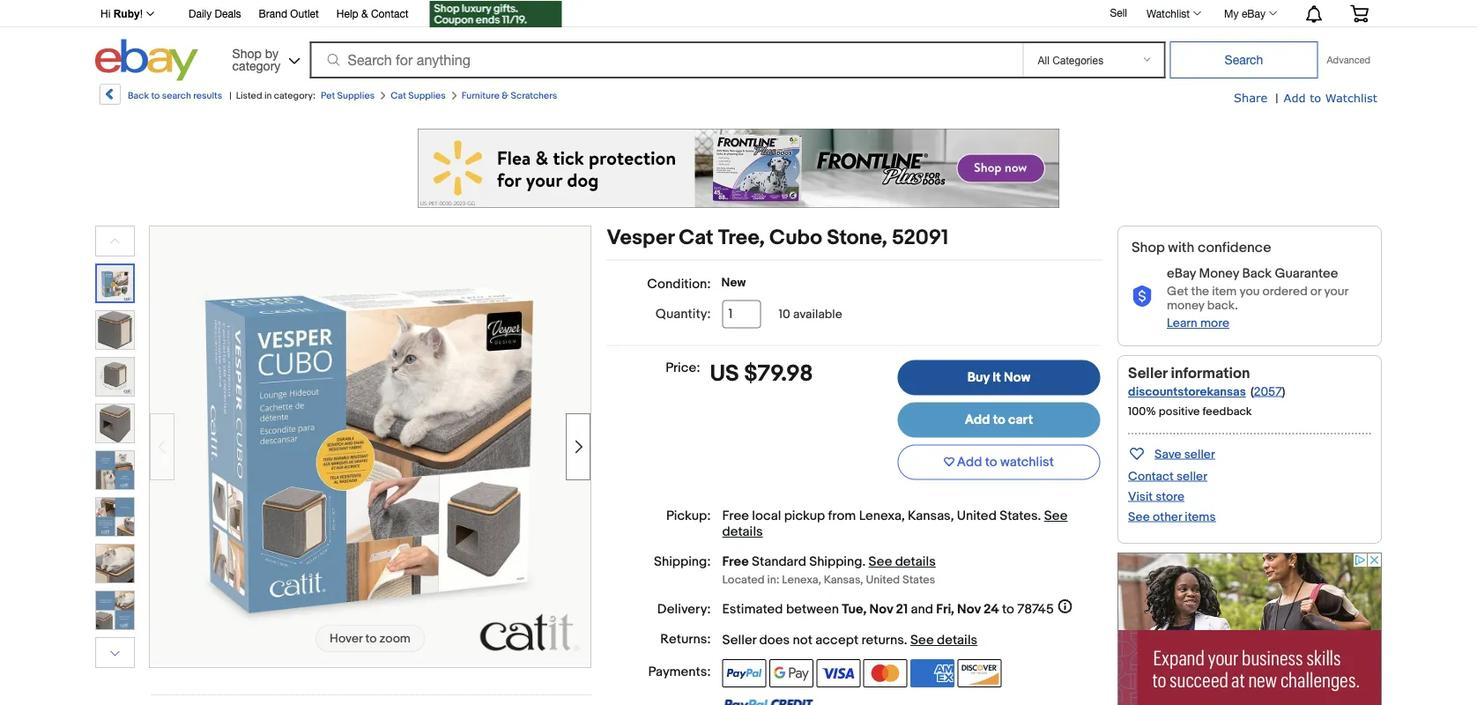 Task type: locate. For each thing, give the bounding box(es) containing it.
paypal credit image
[[722, 698, 814, 705]]

your shopping cart image
[[1349, 5, 1370, 22]]

2 horizontal spatial details
[[937, 632, 978, 648]]

1 horizontal spatial united
[[957, 508, 997, 524]]

0 vertical spatial details
[[722, 524, 763, 540]]

see details link down see details
[[869, 554, 936, 570]]

1 vertical spatial back
[[1242, 266, 1272, 282]]

see details link for lenexa,
[[722, 508, 1068, 540]]

1 vertical spatial free
[[722, 554, 749, 570]]

in:
[[767, 573, 779, 587]]

contact seller visit store see other items
[[1128, 469, 1216, 524]]

1 vertical spatial advertisement region
[[1118, 553, 1382, 705]]

shop by category
[[232, 46, 281, 73]]

seller right save
[[1184, 447, 1215, 462]]

ebay up get
[[1167, 266, 1196, 282]]

)
[[1282, 384, 1285, 399]]

add right share
[[1284, 90, 1306, 104]]

1 vertical spatial states
[[902, 573, 935, 587]]

fri,
[[936, 601, 954, 617]]

nov left 24 at right bottom
[[957, 601, 981, 617]]

returns
[[861, 632, 904, 648]]

1 vertical spatial watchlist
[[1325, 90, 1377, 104]]

| inside share | add to watchlist
[[1276, 91, 1278, 106]]

stone,
[[827, 226, 887, 251]]

category
[[232, 58, 281, 73]]

to left watchlist
[[985, 454, 997, 470]]

seller up 100%
[[1128, 364, 1167, 382]]

to inside button
[[985, 454, 997, 470]]

&
[[361, 7, 368, 20], [502, 90, 509, 101]]

seller up paypal image
[[722, 632, 756, 648]]

add to watchlist button
[[898, 445, 1100, 480]]

& inside help & contact 'link'
[[361, 7, 368, 20]]

0 horizontal spatial details
[[722, 524, 763, 540]]

1 horizontal spatial kansas,
[[908, 508, 954, 524]]

get the coupon image
[[430, 1, 562, 27]]

states down watchlist
[[1000, 508, 1038, 524]]

shop left by
[[232, 46, 262, 60]]

see details link down "fri," at the bottom of the page
[[910, 632, 978, 648]]

add inside button
[[957, 454, 982, 470]]

shop left with
[[1132, 239, 1165, 256]]

watchlist right sell link
[[1147, 7, 1190, 19]]

1 horizontal spatial watchlist
[[1325, 90, 1377, 104]]

free local pickup from lenexa, kansas, united states .
[[722, 508, 1044, 524]]

shop inside shop by category
[[232, 46, 262, 60]]

states
[[1000, 508, 1038, 524], [902, 573, 935, 587]]

1 horizontal spatial |
[[1276, 91, 1278, 106]]

. down watchlist
[[1038, 508, 1041, 524]]

between
[[786, 601, 839, 617]]

0 horizontal spatial shop
[[232, 46, 262, 60]]

supplies
[[337, 90, 375, 101], [408, 90, 446, 101]]

or
[[1310, 284, 1321, 299]]

it
[[993, 370, 1001, 386]]

kansas, down add to watchlist button
[[908, 508, 954, 524]]

visit
[[1128, 489, 1153, 504]]

& right furniture
[[502, 90, 509, 101]]

1 horizontal spatial ebay
[[1242, 7, 1266, 19]]

& right help on the top of page
[[361, 7, 368, 20]]

visit store link
[[1128, 489, 1185, 504]]

$79.98
[[744, 360, 813, 387]]

brand outlet link
[[259, 5, 319, 24]]

1 vertical spatial united
[[866, 573, 900, 587]]

american express image
[[910, 659, 954, 687]]

contact
[[371, 7, 409, 20], [1128, 469, 1174, 484]]

daily deals link
[[189, 5, 241, 24]]

listed
[[236, 90, 262, 101]]

1 horizontal spatial &
[[502, 90, 509, 101]]

1 vertical spatial cat
[[679, 226, 713, 251]]

scratchers
[[511, 90, 557, 101]]

the
[[1191, 284, 1209, 299]]

help & contact link
[[337, 5, 409, 24]]

0 vertical spatial seller
[[1128, 364, 1167, 382]]

to left the search
[[151, 90, 160, 101]]

to for cart
[[993, 412, 1005, 428]]

None submit
[[1170, 41, 1318, 78]]

1 vertical spatial lenexa,
[[782, 573, 821, 587]]

picture 7 of 9 image
[[96, 545, 134, 583]]

0 vertical spatial seller
[[1184, 447, 1215, 462]]

price:
[[666, 360, 700, 376]]

0 horizontal spatial .
[[862, 554, 866, 570]]

seller inside the contact seller visit store see other items
[[1177, 469, 1207, 484]]

see details link up standard shipping . see details
[[722, 508, 1068, 540]]

by
[[265, 46, 278, 60]]

(
[[1251, 384, 1254, 399]]

0 horizontal spatial seller
[[722, 632, 756, 648]]

watchlist inside share | add to watchlist
[[1325, 90, 1377, 104]]

condition:
[[647, 276, 711, 292]]

details down "fri," at the bottom of the page
[[937, 632, 978, 648]]

0 horizontal spatial kansas,
[[824, 573, 863, 587]]

google pay image
[[769, 659, 813, 687]]

see down see details
[[869, 554, 892, 570]]

my ebay
[[1224, 7, 1266, 19]]

seller does not accept returns . see details
[[722, 632, 978, 648]]

| right share button
[[1276, 91, 1278, 106]]

0 vertical spatial cat
[[391, 90, 406, 101]]

ebay right my
[[1242, 7, 1266, 19]]

free up 'located'
[[722, 554, 749, 570]]

back to search results
[[128, 90, 222, 101]]

picture 2 of 9 image
[[96, 311, 134, 349]]

from
[[828, 508, 856, 524]]

supplies for pet supplies
[[337, 90, 375, 101]]

free
[[722, 508, 749, 524], [722, 554, 749, 570]]

watchlist down advanced at the top of page
[[1325, 90, 1377, 104]]

1 vertical spatial kansas,
[[824, 573, 863, 587]]

seller down save seller at the bottom of page
[[1177, 469, 1207, 484]]

supplies right pet
[[337, 90, 375, 101]]

add inside share | add to watchlist
[[1284, 90, 1306, 104]]

. down 21
[[904, 632, 907, 648]]

contact up visit store link
[[1128, 469, 1174, 484]]

0 vertical spatial .
[[1038, 508, 1041, 524]]

share button
[[1234, 90, 1268, 106]]

united down add to watchlist button
[[957, 508, 997, 524]]

1 horizontal spatial lenexa,
[[859, 508, 905, 524]]

see down watchlist
[[1044, 508, 1068, 524]]

estimated between tue, nov 21 and fri, nov 24 to 78745
[[722, 601, 1054, 617]]

0 horizontal spatial contact
[[371, 7, 409, 20]]

1 vertical spatial shop
[[1132, 239, 1165, 256]]

to for watchlist
[[985, 454, 997, 470]]

save seller button
[[1128, 443, 1215, 464]]

see details
[[722, 508, 1068, 540]]

seller inside button
[[1184, 447, 1215, 462]]

supplies for cat supplies
[[408, 90, 446, 101]]

get
[[1167, 284, 1188, 299]]

| listed in category:
[[229, 90, 316, 101]]

1 supplies from the left
[[337, 90, 375, 101]]

my
[[1224, 7, 1239, 19]]

supplies left furniture
[[408, 90, 446, 101]]

furniture & scratchers
[[462, 90, 557, 101]]

0 horizontal spatial watchlist
[[1147, 7, 1190, 19]]

seller
[[1128, 364, 1167, 382], [722, 632, 756, 648]]

back
[[128, 90, 149, 101], [1242, 266, 1272, 282]]

united up "estimated between tue, nov 21 and fri, nov 24 to 78745"
[[866, 573, 900, 587]]

2 vertical spatial see details link
[[910, 632, 978, 648]]

picture 6 of 9 image
[[96, 498, 134, 536]]

0 vertical spatial watchlist
[[1147, 7, 1190, 19]]

to down advanced link
[[1310, 90, 1321, 104]]

2 supplies from the left
[[408, 90, 446, 101]]

picture 8 of 9 image
[[96, 591, 134, 629]]

watchlist inside account navigation
[[1147, 7, 1190, 19]]

vesper cat tree, cubo stone, 52091 - picture 1 of 9 image
[[150, 225, 590, 665]]

0 horizontal spatial supplies
[[337, 90, 375, 101]]

see details link for returns
[[910, 632, 978, 648]]

seller for contact
[[1177, 469, 1207, 484]]

. up located in: lenexa, kansas, united states
[[862, 554, 866, 570]]

cat right pet supplies
[[391, 90, 406, 101]]

picture 4 of 9 image
[[96, 405, 134, 442]]

back up 'you'
[[1242, 266, 1272, 282]]

seller
[[1184, 447, 1215, 462], [1177, 469, 1207, 484]]

shop
[[232, 46, 262, 60], [1132, 239, 1165, 256]]

to
[[151, 90, 160, 101], [1310, 90, 1321, 104], [993, 412, 1005, 428], [985, 454, 997, 470], [1002, 601, 1014, 617]]

add
[[1284, 90, 1306, 104], [965, 412, 990, 428], [957, 454, 982, 470]]

0 vertical spatial ebay
[[1242, 7, 1266, 19]]

!
[[140, 8, 143, 20]]

100%
[[1128, 405, 1156, 419]]

shop by category banner
[[91, 0, 1382, 85]]

1 vertical spatial contact
[[1128, 469, 1174, 484]]

contact right help on the top of page
[[371, 7, 409, 20]]

advertisement region
[[418, 129, 1059, 208], [1118, 553, 1382, 705]]

1 vertical spatial .
[[862, 554, 866, 570]]

shop for shop by category
[[232, 46, 262, 60]]

2 horizontal spatial .
[[1038, 508, 1041, 524]]

deals
[[215, 7, 241, 20]]

add for add to watchlist
[[957, 454, 982, 470]]

0 horizontal spatial cat
[[391, 90, 406, 101]]

1 vertical spatial seller
[[1177, 469, 1207, 484]]

seller inside us $79.98 main content
[[722, 632, 756, 648]]

24
[[984, 601, 999, 617]]

contact inside 'link'
[[371, 7, 409, 20]]

0 horizontal spatial back
[[128, 90, 149, 101]]

watchlist
[[1147, 7, 1190, 19], [1325, 90, 1377, 104]]

states up and
[[902, 573, 935, 587]]

to left cart
[[993, 412, 1005, 428]]

0 vertical spatial add
[[1284, 90, 1306, 104]]

1 horizontal spatial back
[[1242, 266, 1272, 282]]

0 horizontal spatial advertisement region
[[418, 129, 1059, 208]]

1 free from the top
[[722, 508, 749, 524]]

other
[[1153, 509, 1182, 524]]

see down the visit
[[1128, 509, 1150, 524]]

guarantee
[[1275, 266, 1338, 282]]

1 vertical spatial &
[[502, 90, 509, 101]]

pet
[[321, 90, 335, 101]]

discover image
[[957, 659, 1002, 687]]

1 horizontal spatial supplies
[[408, 90, 446, 101]]

furniture & scratchers link
[[462, 90, 557, 101]]

see
[[1044, 508, 1068, 524], [1128, 509, 1150, 524], [869, 554, 892, 570], [910, 632, 934, 648]]

details up standard
[[722, 524, 763, 540]]

1 horizontal spatial seller
[[1128, 364, 1167, 382]]

1 horizontal spatial cat
[[679, 226, 713, 251]]

1 vertical spatial add
[[965, 412, 990, 428]]

0 horizontal spatial ebay
[[1167, 266, 1196, 282]]

payments:
[[648, 664, 711, 680]]

contact inside the contact seller visit store see other items
[[1128, 469, 1174, 484]]

0 vertical spatial free
[[722, 508, 749, 524]]

0 horizontal spatial nov
[[869, 601, 893, 617]]

0 vertical spatial see details link
[[722, 508, 1068, 540]]

cat left tree,
[[679, 226, 713, 251]]

add down buy
[[965, 412, 990, 428]]

and
[[911, 601, 933, 617]]

0 vertical spatial contact
[[371, 7, 409, 20]]

1 horizontal spatial contact
[[1128, 469, 1174, 484]]

save
[[1155, 447, 1182, 462]]

lenexa, right the from
[[859, 508, 905, 524]]

0 vertical spatial back
[[128, 90, 149, 101]]

my ebay link
[[1215, 3, 1285, 24]]

free left the local
[[722, 508, 749, 524]]

kansas, down standard shipping . see details
[[824, 573, 863, 587]]

shop for shop with confidence
[[1132, 239, 1165, 256]]

back left the search
[[128, 90, 149, 101]]

2 vertical spatial .
[[904, 632, 907, 648]]

1 horizontal spatial shop
[[1132, 239, 1165, 256]]

seller inside seller information discountstorekansas ( 2057 ) 100% positive feedback
[[1128, 364, 1167, 382]]

1 horizontal spatial states
[[1000, 508, 1038, 524]]

| left listed
[[229, 90, 232, 101]]

see inside the contact seller visit store see other items
[[1128, 509, 1150, 524]]

2 vertical spatial add
[[957, 454, 982, 470]]

1 horizontal spatial nov
[[957, 601, 981, 617]]

share
[[1234, 90, 1268, 104]]

0 horizontal spatial &
[[361, 7, 368, 20]]

us $79.98 main content
[[607, 226, 1102, 705]]

0 horizontal spatial |
[[229, 90, 232, 101]]

seller for seller does not accept returns
[[722, 632, 756, 648]]

1 vertical spatial ebay
[[1167, 266, 1196, 282]]

1 vertical spatial details
[[895, 554, 936, 570]]

shipping:
[[654, 554, 711, 570]]

details
[[722, 524, 763, 540], [895, 554, 936, 570], [937, 632, 978, 648]]

cat supplies link
[[391, 90, 446, 101]]

0 vertical spatial shop
[[232, 46, 262, 60]]

nov left 21
[[869, 601, 893, 617]]

tree,
[[718, 226, 765, 251]]

1 vertical spatial seller
[[722, 632, 756, 648]]

0 vertical spatial united
[[957, 508, 997, 524]]

2057 link
[[1254, 384, 1282, 399]]

add down add to cart link
[[957, 454, 982, 470]]

10
[[779, 307, 790, 322]]

2 free from the top
[[722, 554, 749, 570]]

details down see details
[[895, 554, 936, 570]]

78745
[[1017, 601, 1054, 617]]

0 vertical spatial &
[[361, 7, 368, 20]]

lenexa, right in:
[[782, 573, 821, 587]]



Task type: describe. For each thing, give the bounding box(es) containing it.
back inside ebay money back guarantee get the item you ordered or your money back. learn more
[[1242, 266, 1272, 282]]

to for search
[[151, 90, 160, 101]]

21
[[896, 601, 908, 617]]

save seller
[[1155, 447, 1215, 462]]

1 nov from the left
[[869, 601, 893, 617]]

52091
[[892, 226, 949, 251]]

pet supplies link
[[321, 90, 375, 101]]

to right 24 at right bottom
[[1002, 601, 1014, 617]]

see inside see details
[[1044, 508, 1068, 524]]

items
[[1185, 509, 1216, 524]]

back to search results link
[[98, 84, 222, 111]]

& for furniture
[[502, 90, 509, 101]]

0 horizontal spatial united
[[866, 573, 900, 587]]

1 horizontal spatial advertisement region
[[1118, 553, 1382, 705]]

seller information discountstorekansas ( 2057 ) 100% positive feedback
[[1128, 364, 1285, 419]]

discountstorekansas link
[[1128, 385, 1246, 400]]

advanced link
[[1318, 42, 1379, 78]]

tue,
[[842, 601, 867, 617]]

daily deals
[[189, 7, 241, 20]]

buy it now link
[[898, 360, 1100, 395]]

see other items link
[[1128, 509, 1216, 524]]

free for free
[[722, 554, 749, 570]]

money
[[1199, 266, 1239, 282]]

located
[[722, 573, 765, 587]]

visa image
[[816, 659, 860, 687]]

standard shipping . see details
[[752, 554, 936, 570]]

picture 3 of 9 image
[[96, 358, 134, 396]]

pet supplies
[[321, 90, 375, 101]]

with details__icon image
[[1132, 286, 1153, 308]]

to inside share | add to watchlist
[[1310, 90, 1321, 104]]

help
[[337, 7, 358, 20]]

seller for save
[[1184, 447, 1215, 462]]

0 horizontal spatial states
[[902, 573, 935, 587]]

hi
[[100, 8, 110, 20]]

store
[[1156, 489, 1185, 504]]

local
[[752, 508, 781, 524]]

outlet
[[290, 7, 319, 20]]

us
[[710, 360, 739, 387]]

ruby
[[113, 8, 140, 20]]

in
[[264, 90, 272, 101]]

information
[[1171, 364, 1250, 382]]

results
[[193, 90, 222, 101]]

0 vertical spatial advertisement region
[[418, 129, 1059, 208]]

add for add to cart
[[965, 412, 990, 428]]

search
[[162, 90, 191, 101]]

none submit inside shop by category banner
[[1170, 41, 1318, 78]]

add to watchlist link
[[1284, 90, 1377, 106]]

item
[[1212, 284, 1237, 299]]

details inside see details
[[722, 524, 763, 540]]

vesper cat tree, cubo stone, 52091
[[607, 226, 949, 251]]

category:
[[274, 90, 316, 101]]

contact seller link
[[1128, 469, 1207, 484]]

ebay inside ebay money back guarantee get the item you ordered or your money back. learn more
[[1167, 266, 1196, 282]]

seller for seller information
[[1128, 364, 1167, 382]]

us $79.98
[[710, 360, 813, 387]]

master card image
[[863, 659, 907, 687]]

your
[[1324, 284, 1348, 299]]

1 horizontal spatial .
[[904, 632, 907, 648]]

shop by category button
[[224, 39, 304, 77]]

shipping
[[809, 554, 862, 570]]

Search for anything text field
[[313, 43, 1019, 77]]

add to cart link
[[898, 402, 1100, 438]]

you
[[1240, 284, 1260, 299]]

2 nov from the left
[[957, 601, 981, 617]]

help & contact
[[337, 7, 409, 20]]

picture 5 of 9 image
[[96, 451, 134, 489]]

0 vertical spatial states
[[1000, 508, 1038, 524]]

1 horizontal spatial details
[[895, 554, 936, 570]]

now
[[1004, 370, 1030, 386]]

0 vertical spatial lenexa,
[[859, 508, 905, 524]]

sell link
[[1102, 6, 1135, 19]]

discountstorekansas
[[1128, 385, 1246, 400]]

2057
[[1254, 384, 1282, 399]]

confidence
[[1198, 239, 1271, 256]]

ebay inside account navigation
[[1242, 7, 1266, 19]]

1 vertical spatial see details link
[[869, 554, 936, 570]]

& for help
[[361, 7, 368, 20]]

advanced
[[1327, 54, 1370, 66]]

Quantity: text field
[[722, 300, 761, 328]]

money
[[1167, 298, 1204, 313]]

0 vertical spatial kansas,
[[908, 508, 954, 524]]

with
[[1168, 239, 1194, 256]]

shop with confidence
[[1132, 239, 1271, 256]]

share | add to watchlist
[[1234, 90, 1377, 106]]

10 available
[[779, 307, 842, 322]]

cart
[[1008, 412, 1033, 428]]

accept
[[815, 632, 858, 648]]

located in: lenexa, kansas, united states
[[722, 573, 935, 587]]

delivery:
[[657, 601, 711, 617]]

free for free local pickup from lenexa, kansas, united states .
[[722, 508, 749, 524]]

back.
[[1207, 298, 1238, 313]]

paypal image
[[722, 659, 766, 687]]

add to watchlist
[[957, 454, 1054, 470]]

buy
[[967, 370, 990, 386]]

account navigation
[[91, 0, 1382, 30]]

see down and
[[910, 632, 934, 648]]

hi ruby !
[[100, 8, 143, 20]]

does
[[759, 632, 790, 648]]

brand
[[259, 7, 287, 20]]

cat inside us $79.98 main content
[[679, 226, 713, 251]]

2 vertical spatial details
[[937, 632, 978, 648]]

vesper
[[607, 226, 674, 251]]

picture 1 of 9 image
[[97, 265, 133, 301]]

feedback
[[1202, 405, 1252, 419]]

available
[[793, 307, 842, 322]]

0 horizontal spatial lenexa,
[[782, 573, 821, 587]]



Task type: vqa. For each thing, say whether or not it's contained in the screenshot.
All associated with All
no



